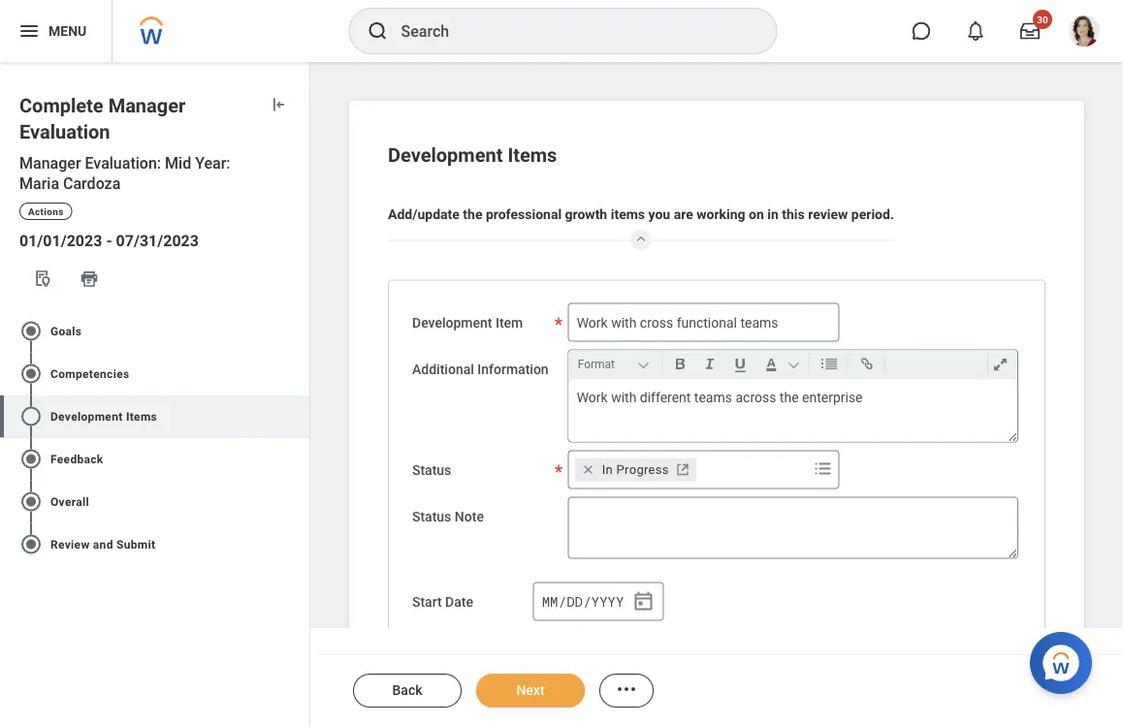 Task type: locate. For each thing, give the bounding box(es) containing it.
mm
[[542, 593, 558, 611]]

3 radio custom image from the top
[[19, 490, 43, 514]]

actions
[[28, 206, 64, 218]]

radio custom image left goals
[[19, 320, 43, 343]]

1 vertical spatial the
[[780, 390, 799, 406]]

manager inside the complete manager evaluation
[[108, 95, 186, 117]]

review
[[50, 538, 90, 551]]

1 radio custom image from the top
[[19, 320, 43, 343]]

0 vertical spatial status
[[412, 462, 451, 478]]

radio custom image inside review and submit 'link'
[[19, 533, 43, 556]]

in
[[768, 206, 779, 222]]

development up the add/update
[[388, 144, 503, 166]]

1 horizontal spatial development items
[[388, 144, 557, 166]]

items up professional at top
[[508, 144, 557, 166]]

radio custom image inside overall link
[[19, 490, 43, 514]]

list
[[0, 302, 310, 574]]

development items up the add/update
[[388, 144, 557, 166]]

1 vertical spatial development
[[412, 315, 492, 331]]

manager inside manager evaluation: mid year: maria cardoza
[[19, 154, 81, 172]]

manager
[[108, 95, 186, 117], [19, 154, 81, 172]]

1 vertical spatial development items
[[50, 410, 157, 423]]

radio custom image left competencies
[[19, 362, 43, 386]]

2 status from the top
[[412, 509, 451, 525]]

1 horizontal spatial items
[[508, 144, 557, 166]]

2 vertical spatial development
[[50, 410, 123, 423]]

2 radio custom image from the top
[[19, 448, 43, 471]]

0 horizontal spatial the
[[463, 206, 483, 222]]

error image inside the goals link
[[290, 320, 310, 343]]

0 horizontal spatial manager
[[19, 154, 81, 172]]

action bar region
[[318, 655, 1124, 726]]

0 vertical spatial error image
[[290, 320, 310, 343]]

calendar image
[[632, 590, 656, 614]]

format group
[[574, 351, 1022, 380]]

review and submit link
[[0, 523, 310, 566]]

underline image
[[727, 353, 755, 376]]

0 horizontal spatial development items
[[50, 410, 157, 423]]

/ right dd
[[583, 593, 591, 611]]

0 vertical spatial radio custom image
[[19, 405, 43, 428]]

development items
[[388, 144, 557, 166], [50, 410, 157, 423]]

transformation import image
[[269, 95, 288, 114]]

maximize image
[[988, 353, 1014, 376]]

feedback link
[[0, 438, 310, 481]]

1 horizontal spatial manager
[[108, 95, 186, 117]]

link image
[[854, 353, 881, 376]]

development up additional
[[412, 315, 492, 331]]

maria
[[19, 175, 59, 193]]

1 vertical spatial radio custom image
[[19, 362, 43, 386]]

status
[[412, 462, 451, 478], [412, 509, 451, 525]]

1 status from the top
[[412, 462, 451, 478]]

Development Item text field
[[568, 303, 840, 342]]

development items down competencies
[[50, 410, 157, 423]]

mid
[[165, 154, 191, 172]]

in
[[602, 463, 613, 477]]

review and submit
[[50, 538, 156, 551]]

radio custom image for development items
[[19, 405, 43, 428]]

radio custom image
[[19, 405, 43, 428], [19, 448, 43, 471], [19, 490, 43, 514]]

complete manager evaluation
[[19, 95, 186, 143]]

growth
[[565, 206, 608, 222]]

format button
[[574, 354, 658, 375]]

start date group
[[533, 583, 664, 622]]

2 error image from the top
[[290, 362, 310, 386]]

status for status
[[412, 462, 451, 478]]

additional information
[[412, 362, 549, 378]]

1 vertical spatial radio custom image
[[19, 448, 43, 471]]

information
[[478, 362, 549, 378]]

radio custom image left review
[[19, 533, 43, 556]]

Status Note text field
[[568, 497, 1019, 559]]

are
[[674, 206, 693, 222]]

0 horizontal spatial items
[[126, 410, 157, 423]]

radio custom image inside development items link
[[19, 405, 43, 428]]

-
[[106, 232, 112, 250]]

the right the add/update
[[463, 206, 483, 222]]

you
[[649, 206, 671, 222]]

status left "note"
[[412, 509, 451, 525]]

development
[[388, 144, 503, 166], [412, 315, 492, 331], [50, 410, 123, 423]]

manager up the maria
[[19, 154, 81, 172]]

different
[[640, 390, 691, 406]]

01/01/2023
[[19, 232, 102, 250]]

goals link
[[0, 310, 310, 353]]

radio custom image inside feedback link
[[19, 448, 43, 471]]

/ right mm
[[558, 593, 567, 611]]

3 error image from the top
[[290, 405, 310, 428]]

3 radio custom image from the top
[[19, 533, 43, 556]]

items down competencies link
[[126, 410, 157, 423]]

1 vertical spatial items
[[126, 410, 157, 423]]

error image inside development items link
[[290, 405, 310, 428]]

working
[[697, 206, 746, 222]]

the right across at the bottom
[[780, 390, 799, 406]]

ext link image
[[673, 460, 693, 480]]

date
[[445, 594, 473, 610]]

goals
[[50, 324, 82, 338]]

1 radio custom image from the top
[[19, 405, 43, 428]]

error image
[[290, 320, 310, 343], [290, 362, 310, 386], [290, 405, 310, 428]]

status for status note
[[412, 509, 451, 525]]

radio custom image
[[19, 320, 43, 343], [19, 362, 43, 386], [19, 533, 43, 556]]

0 vertical spatial development items
[[388, 144, 557, 166]]

1 horizontal spatial /
[[583, 593, 591, 611]]

1 error image from the top
[[290, 320, 310, 343]]

across
[[736, 390, 777, 406]]

enterprise
[[802, 390, 863, 406]]

dd
[[567, 593, 583, 611]]

error image for competencies
[[290, 362, 310, 386]]

work with different teams across the enterprise
[[577, 390, 863, 406]]

justify image
[[17, 19, 41, 43]]

/
[[558, 593, 567, 611], [583, 593, 591, 611]]

mm / dd / yyyy
[[542, 593, 624, 611]]

chevron up image
[[630, 230, 653, 245]]

evaluation
[[19, 121, 110, 143]]

with
[[611, 390, 637, 406]]

italic image
[[697, 353, 723, 376]]

item
[[496, 315, 523, 331]]

1 vertical spatial error image
[[290, 362, 310, 386]]

in progress
[[602, 463, 669, 477]]

review
[[808, 206, 848, 222]]

0 horizontal spatial /
[[558, 593, 567, 611]]

start
[[412, 594, 442, 610]]

2 radio custom image from the top
[[19, 362, 43, 386]]

0 vertical spatial manager
[[108, 95, 186, 117]]

1 vertical spatial status
[[412, 509, 451, 525]]

radio custom image for competencies
[[19, 362, 43, 386]]

status up the status note
[[412, 462, 451, 478]]

in progress element
[[602, 461, 669, 479]]

note
[[455, 509, 484, 525]]

items
[[508, 144, 557, 166], [126, 410, 157, 423]]

2 vertical spatial radio custom image
[[19, 490, 43, 514]]

menu button
[[0, 0, 112, 62]]

error image inside competencies link
[[290, 362, 310, 386]]

1 vertical spatial manager
[[19, 154, 81, 172]]

2 vertical spatial radio custom image
[[19, 533, 43, 556]]

business intelligence image
[[33, 269, 52, 288]]

this
[[782, 206, 805, 222]]

list containing goals
[[0, 302, 310, 574]]

manager up evaluation:
[[108, 95, 186, 117]]

development item
[[412, 315, 523, 331]]

2 vertical spatial error image
[[290, 405, 310, 428]]

development down competencies
[[50, 410, 123, 423]]

development items link
[[0, 395, 310, 438]]

1 horizontal spatial the
[[780, 390, 799, 406]]

0 vertical spatial items
[[508, 144, 557, 166]]

0 vertical spatial radio custom image
[[19, 320, 43, 343]]

the
[[463, 206, 483, 222], [780, 390, 799, 406]]

search image
[[366, 19, 390, 43]]

start date
[[412, 594, 473, 610]]



Task type: vqa. For each thing, say whether or not it's contained in the screenshot.
Customer Service Relationship Management the (1)
no



Task type: describe. For each thing, give the bounding box(es) containing it.
competencies
[[50, 367, 129, 381]]

period.
[[852, 206, 895, 222]]

error image for goals
[[290, 320, 310, 343]]

error image for development items
[[290, 405, 310, 428]]

01/01/2023 - 07/31/2023
[[19, 232, 199, 250]]

Additional Information text field
[[569, 380, 1018, 442]]

radio custom image for review and submit
[[19, 533, 43, 556]]

on
[[749, 206, 764, 222]]

actions button
[[19, 203, 72, 220]]

back button
[[353, 674, 462, 708]]

notifications large image
[[966, 21, 986, 41]]

radio custom image for goals
[[19, 320, 43, 343]]

bold image
[[667, 353, 693, 376]]

progress
[[617, 463, 669, 477]]

0 vertical spatial the
[[463, 206, 483, 222]]

in progress, press delete to clear value, ctrl + enter opens in new window. option
[[575, 459, 696, 482]]

menu
[[49, 23, 87, 39]]

prompts image
[[812, 458, 835, 481]]

professional
[[486, 206, 562, 222]]

teams
[[695, 390, 732, 406]]

30 button
[[1009, 10, 1053, 52]]

x small image
[[579, 460, 598, 480]]

the inside additional information text box
[[780, 390, 799, 406]]

workday assistant region
[[1030, 625, 1100, 695]]

work
[[577, 390, 608, 406]]

evaluation:
[[85, 154, 161, 172]]

bulleted list image
[[817, 353, 843, 376]]

add/update the professional growth items you are working on in this review period.
[[388, 206, 895, 222]]

additional
[[412, 362, 474, 378]]

submit
[[116, 538, 156, 551]]

manager evaluation: mid year: maria cardoza
[[19, 154, 230, 193]]

items
[[611, 206, 645, 222]]

0 vertical spatial development
[[388, 144, 503, 166]]

print image
[[80, 269, 99, 288]]

year:
[[195, 154, 230, 172]]

overall
[[50, 495, 89, 509]]

30
[[1037, 14, 1049, 25]]

feedback
[[50, 452, 103, 466]]

profile logan mcneil image
[[1069, 16, 1100, 51]]

next
[[517, 683, 545, 699]]

yyyy
[[592, 593, 624, 611]]

radio custom image for feedback
[[19, 448, 43, 471]]

cardoza
[[63, 175, 121, 193]]

add/update
[[388, 206, 460, 222]]

2 / from the left
[[583, 593, 591, 611]]

1 / from the left
[[558, 593, 567, 611]]

format
[[578, 358, 615, 371]]

Search Workday  search field
[[401, 10, 737, 52]]

next button
[[476, 674, 585, 708]]

related actions image
[[615, 678, 638, 702]]

radio custom image for overall
[[19, 490, 43, 514]]

complete
[[19, 95, 103, 117]]

status note
[[412, 509, 484, 525]]

overall link
[[0, 481, 310, 523]]

competencies link
[[0, 353, 310, 395]]

and
[[93, 538, 113, 551]]

back
[[392, 683, 423, 699]]

inbox large image
[[1021, 21, 1040, 41]]

07/31/2023
[[116, 232, 199, 250]]



